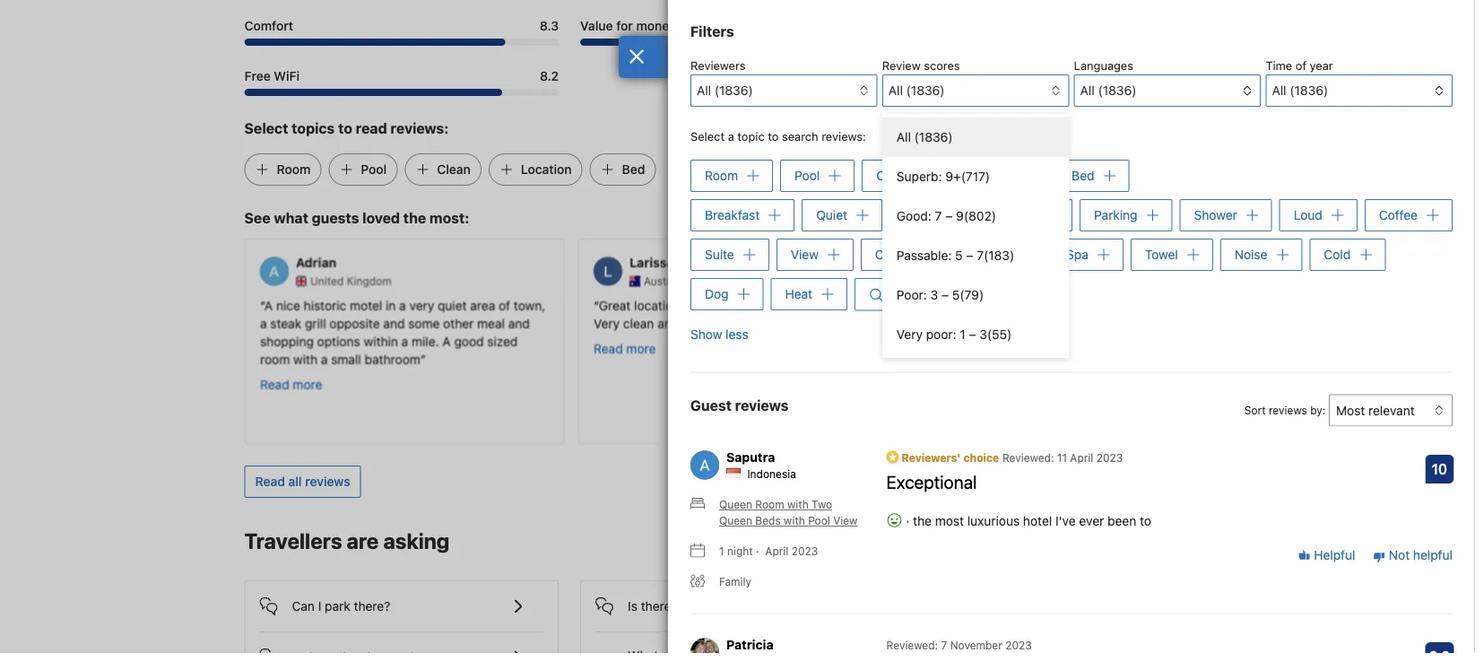 Task type: locate. For each thing, give the bounding box(es) containing it.
1 horizontal spatial "
[[593, 297, 599, 312]]

(1836) for review scores
[[907, 83, 945, 98]]

0 horizontal spatial bed
[[622, 162, 645, 177]]

" for " a nice historic motel in a very quiet area of town, a steak grill opposite and some other meal and shopping options within a mile. a good sized room with a small bathroom
[[260, 297, 264, 312]]

1 vertical spatial view
[[834, 514, 858, 527]]

and down in
[[383, 315, 405, 330]]

1 horizontal spatial good
[[1039, 297, 1069, 312]]

more down was
[[960, 340, 989, 355]]

1 horizontal spatial 2023
[[1006, 639, 1032, 651]]

1 inside "list of reviews" region
[[719, 545, 724, 557]]

0 horizontal spatial reviews
[[305, 474, 350, 489]]

mile.
[[411, 333, 439, 348]]

" inside the " retro hotel with a good vibe. a great pool (which was too hot tbh)
[[927, 297, 933, 312]]

2023 for reviewed: 7 november 2023
[[1006, 639, 1032, 651]]

read all reviews button
[[244, 465, 361, 498]]

with up too
[[1002, 297, 1026, 312]]

to
[[338, 120, 352, 137], [768, 130, 779, 143], [1140, 513, 1152, 528]]

a left steak
[[260, 315, 267, 330]]

the inside "list of reviews" region
[[913, 513, 932, 528]]

south
[[711, 297, 744, 312]]

a inside the " retro hotel with a good vibe. a great pool (which was too hot tbh)
[[1104, 297, 1112, 312]]

0 horizontal spatial very
[[593, 315, 620, 330]]

room up beds
[[756, 498, 785, 511]]

1 horizontal spatial 1
[[960, 327, 966, 342]]

all up superb: at the right of page
[[897, 130, 911, 144]]

0 horizontal spatial good
[[454, 333, 484, 348]]

more
[[626, 340, 656, 355], [960, 340, 989, 355], [292, 376, 322, 391]]

clean up most:
[[437, 162, 471, 177]]

7 left november on the bottom right
[[941, 639, 948, 651]]

reviewers'
[[902, 451, 961, 464]]

1 vertical spatial april
[[765, 545, 789, 557]]

2 horizontal spatial "
[[1064, 315, 1069, 330]]

great
[[599, 297, 631, 312]]

all
[[697, 83, 711, 98], [889, 83, 903, 98], [1081, 83, 1095, 98], [1272, 83, 1287, 98], [897, 130, 911, 144]]

" down mile.
[[420, 351, 426, 366]]

to right the been
[[1140, 513, 1152, 528]]

all (1836) down review scores
[[889, 83, 945, 98]]

topic
[[738, 130, 765, 143]]

(1836) down languages
[[1098, 83, 1137, 98]]

5 right passable:
[[956, 248, 963, 263]]

1 horizontal spatial select
[[691, 130, 725, 143]]

0 horizontal spatial room
[[277, 162, 311, 177]]

" right less
[[754, 315, 760, 330]]

1 horizontal spatial more
[[626, 340, 656, 355]]

read more button
[[593, 339, 656, 357], [927, 339, 989, 357], [260, 375, 322, 393]]

the right loved
[[403, 209, 426, 226]]

" up (which
[[927, 297, 933, 312]]

" retro hotel with a good vibe. a great pool (which was too hot tbh)
[[927, 297, 1174, 330]]

2 horizontal spatial to
[[1140, 513, 1152, 528]]

(1836) down review scores
[[907, 83, 945, 98]]

too
[[995, 315, 1014, 330]]

read more button down (which
[[927, 339, 989, 357]]

reviews for guest
[[735, 396, 789, 413]]

0 vertical spatial good
[[1039, 297, 1069, 312]]

2 horizontal spatial read more button
[[927, 339, 989, 357]]

reviewed: left 11
[[1003, 451, 1055, 464]]

1 horizontal spatial read more button
[[593, 339, 656, 357]]

1 horizontal spatial ·
[[906, 513, 910, 528]]

select for select topics to read reviews:
[[244, 120, 288, 137]]

pool
[[1149, 297, 1174, 312]]

guests
[[312, 209, 359, 226]]

0 horizontal spatial read more
[[260, 376, 322, 391]]

a left small
[[321, 351, 327, 366]]

10
[[1432, 460, 1448, 478]]

a inside the " retro hotel with a good vibe. a great pool (which was too hot tbh)
[[1029, 297, 1036, 312]]

read more down (which
[[927, 340, 989, 355]]

view right beds
[[834, 514, 858, 527]]

0 horizontal spatial april
[[765, 545, 789, 557]]

1 inside 'filter reviews' region
[[960, 327, 966, 342]]

comfort
[[244, 18, 293, 33]]

all inside button
[[1272, 83, 1287, 98]]

very down great
[[593, 315, 620, 330]]

a right vibe.
[[1104, 297, 1112, 312]]

reviewed: 7 november 2023
[[887, 639, 1032, 651]]

read more for " great location,  just south of downtown area. very clean and comfortable.
[[593, 340, 656, 355]]

topics
[[292, 120, 335, 137]]

all (1836) down reviewers
[[697, 83, 753, 98]]

1 " from the left
[[260, 297, 264, 312]]

2 horizontal spatial "
[[927, 297, 933, 312]]

(1836) inside button
[[1290, 83, 1329, 98]]

all (1836) up superb: at the right of page
[[897, 130, 953, 144]]

read down great
[[593, 340, 623, 355]]

motel
[[349, 297, 382, 312]]

read more down room
[[260, 376, 322, 391]]

2 vertical spatial 7
[[941, 639, 948, 651]]

other
[[443, 315, 474, 330]]

0 horizontal spatial 1
[[719, 545, 724, 557]]

1 horizontal spatial "
[[754, 315, 760, 330]]

april right 11
[[1071, 451, 1094, 464]]

0 horizontal spatial reviews:
[[391, 120, 449, 137]]

all (1836) inside button
[[1272, 83, 1329, 98]]

(1836) down time of year
[[1290, 83, 1329, 98]]

shower
[[1195, 208, 1238, 222]]

free wifi 8.2 meter
[[244, 89, 559, 96]]

in
[[385, 297, 396, 312]]

see
[[244, 209, 271, 226]]

location,
[[634, 297, 683, 312]]

2023 right november on the bottom right
[[1006, 639, 1032, 651]]

sort reviews by:
[[1245, 404, 1326, 417]]

queen room with two queen beds with pool view
[[719, 498, 858, 527]]

1 vertical spatial 5
[[953, 288, 960, 302]]

0 vertical spatial the
[[403, 209, 426, 226]]

all for reviewers
[[697, 83, 711, 98]]

2 horizontal spatial read more
[[927, 340, 989, 355]]

0 horizontal spatial select
[[244, 120, 288, 137]]

review
[[883, 59, 921, 72]]

" right hot
[[1064, 315, 1069, 330]]

select left "topics"
[[244, 120, 288, 137]]

1 vertical spatial good
[[454, 333, 484, 348]]

2 horizontal spatial all (1836) button
[[1074, 74, 1261, 107]]

(1836) up superb: 9+ (717)
[[915, 130, 953, 144]]

read for " a nice historic motel in a very quiet area of town, a steak grill opposite and some other meal and shopping options within a mile. a good sized room with a small bathroom
[[260, 376, 289, 391]]

read left all
[[255, 474, 285, 489]]

very inside " great location,  just south of downtown area. very clean and comfortable.
[[593, 315, 620, 330]]

(802)
[[964, 209, 997, 223]]

reviews left by:
[[1269, 404, 1308, 417]]

was
[[969, 315, 992, 330]]

2 vertical spatial 2023
[[1006, 639, 1032, 651]]

read more
[[593, 340, 656, 355], [927, 340, 989, 355], [260, 376, 322, 391]]

2023 right 11
[[1097, 451, 1123, 464]]

all (1836) for review scores
[[889, 83, 945, 98]]

cold
[[1324, 247, 1351, 262]]

– for 5
[[967, 248, 974, 263]]

2 all (1836) button from the left
[[883, 74, 1070, 107]]

luxurious
[[968, 513, 1020, 528]]

2 horizontal spatial more
[[960, 340, 989, 355]]

0 horizontal spatial and
[[383, 315, 405, 330]]

read more button down room
[[260, 375, 322, 393]]

town,
[[513, 297, 545, 312]]

a right mile.
[[442, 333, 450, 348]]

1 horizontal spatial reviewed:
[[1003, 451, 1055, 464]]

bed
[[622, 162, 645, 177], [1072, 168, 1095, 183]]

pool down the two
[[808, 514, 831, 527]]

(717)
[[961, 169, 990, 184]]

0 horizontal spatial view
[[791, 247, 819, 262]]

of inside '" a nice historic motel in a very quiet area of town, a steak grill opposite and some other meal and shopping options within a mile. a good sized room with a small bathroom'
[[498, 297, 510, 312]]

beds
[[756, 514, 781, 527]]

very
[[409, 297, 434, 312]]

read more button for retro hotel with a good vibe. a great pool (which was too hot tbh)
[[927, 339, 989, 357]]

0 horizontal spatial 3
[[931, 288, 939, 302]]

good up tbh)
[[1039, 297, 1069, 312]]

bathroom
[[364, 351, 420, 366]]

all (1836) button for review scores
[[883, 74, 1070, 107]]

location
[[521, 162, 572, 177], [966, 168, 1016, 183]]

0 vertical spatial 1
[[960, 327, 966, 342]]

i've
[[1056, 513, 1076, 528]]

3 all (1836) button from the left
[[1074, 74, 1261, 107]]

3 and from the left
[[657, 315, 679, 330]]

reviewed: left november on the bottom right
[[887, 639, 938, 651]]

(1836) down reviewers
[[715, 83, 753, 98]]

of left year
[[1296, 59, 1307, 72]]

all (1836) down languages
[[1081, 83, 1137, 98]]

show less
[[691, 326, 749, 341]]

all (1836) for languages
[[1081, 83, 1137, 98]]

united
[[310, 274, 343, 287]]

all down review
[[889, 83, 903, 98]]

and down location,
[[657, 315, 679, 330]]

11
[[1058, 451, 1068, 464]]

night
[[727, 545, 753, 557]]

of inside " great location,  just south of downtown area. very clean and comfortable.
[[747, 297, 759, 312]]

select left topic
[[691, 130, 725, 143]]

– for 7
[[946, 209, 953, 223]]

– left (79)
[[942, 288, 949, 302]]

free
[[244, 68, 271, 83]]

1 horizontal spatial very
[[897, 327, 923, 342]]

0 horizontal spatial reviewed:
[[887, 639, 938, 651]]

(79)
[[960, 288, 984, 302]]

7 inside "list of reviews" region
[[941, 639, 948, 651]]

0 horizontal spatial more
[[292, 376, 322, 391]]

3 left too
[[980, 327, 988, 342]]

reviews: down free wifi 8.2 meter
[[391, 120, 449, 137]]

(1836) for time of year
[[1290, 83, 1329, 98]]

very left 'poor:'
[[897, 327, 923, 342]]

0 vertical spatial queen
[[719, 498, 753, 511]]

5 left hotel
[[953, 288, 960, 302]]

comfort 8.3 meter
[[244, 38, 559, 46]]

a up hot
[[1029, 297, 1036, 312]]

to inside "list of reviews" region
[[1140, 513, 1152, 528]]

· right night
[[756, 545, 759, 557]]

good down other
[[454, 333, 484, 348]]

2 horizontal spatial a
[[1104, 297, 1112, 312]]

all for languages
[[1081, 83, 1095, 98]]

can i park there? button
[[260, 581, 544, 617]]

close image
[[629, 49, 645, 64]]

suite
[[705, 247, 735, 262]]

2 horizontal spatial 2023
[[1097, 451, 1123, 464]]

room up breakfast
[[705, 168, 738, 183]]

" inside '" a nice historic motel in a very quiet area of town, a steak grill opposite and some other meal and shopping options within a mile. a good sized room with a small bathroom'
[[260, 297, 264, 312]]

a left spa?
[[675, 599, 682, 613]]

this is a carousel with rotating slides. it displays featured reviews of the property. use next and previous buttons to navigate. region
[[230, 231, 1246, 451]]

a inside button
[[675, 599, 682, 613]]

" left the nice
[[260, 297, 264, 312]]

1 all (1836) button from the left
[[691, 74, 878, 107]]

been
[[1108, 513, 1137, 528]]

very
[[593, 315, 620, 330], [897, 327, 923, 342]]

read down (which
[[927, 340, 956, 355]]

claude
[[963, 255, 1006, 270]]

1 left was
[[960, 327, 966, 342]]

2 horizontal spatial reviews
[[1269, 404, 1308, 417]]

·
[[906, 513, 910, 528], [756, 545, 759, 557]]

1 horizontal spatial room
[[705, 168, 738, 183]]

a left the nice
[[264, 297, 272, 312]]

1 vertical spatial 1
[[719, 545, 724, 557]]

0 horizontal spatial 2023
[[792, 545, 818, 557]]

2 " from the left
[[593, 297, 599, 312]]

1 vertical spatial reviewed:
[[887, 639, 938, 651]]

more down clean
[[626, 340, 656, 355]]

" great location,  just south of downtown area. very clean and comfortable.
[[593, 297, 854, 330]]

3
[[931, 288, 939, 302], [980, 327, 988, 342]]

1 horizontal spatial clean
[[877, 168, 910, 183]]

read
[[356, 120, 387, 137]]

7 down (802)
[[977, 248, 984, 263]]

all (1836) down time of year
[[1272, 83, 1329, 98]]

2 horizontal spatial room
[[756, 498, 785, 511]]

view
[[791, 247, 819, 262], [834, 514, 858, 527]]

1 vertical spatial ·
[[756, 545, 759, 557]]

reviewed:
[[1003, 451, 1055, 464], [887, 639, 938, 651]]

· left most
[[906, 513, 910, 528]]

list of reviews region
[[680, 426, 1464, 653]]

small
[[331, 351, 361, 366]]

all down languages
[[1081, 83, 1095, 98]]

read down room
[[260, 376, 289, 391]]

historic
[[303, 297, 346, 312]]

pool inside queen room with two queen beds with pool view
[[808, 514, 831, 527]]

helpful button
[[1299, 546, 1356, 564]]

november
[[951, 639, 1003, 651]]

april down beds
[[765, 545, 789, 557]]

– left 'toilet'
[[967, 248, 974, 263]]

passable:
[[897, 248, 952, 263]]

3 right poor:
[[931, 288, 939, 302]]

view up heat
[[791, 247, 819, 262]]

0 horizontal spatial to
[[338, 120, 352, 137]]

1 left night
[[719, 545, 724, 557]]

the left most
[[913, 513, 932, 528]]

all (1836) button down scores
[[883, 74, 1070, 107]]

all down the time
[[1272, 83, 1287, 98]]

0 horizontal spatial ·
[[756, 545, 759, 557]]

filter reviews region
[[691, 21, 1453, 358]]

0 vertical spatial 2023
[[1097, 451, 1123, 464]]

read all reviews
[[255, 474, 350, 489]]

1 horizontal spatial view
[[834, 514, 858, 527]]

what
[[274, 209, 308, 226]]

3 " from the left
[[927, 297, 933, 312]]

1 horizontal spatial all (1836) button
[[883, 74, 1070, 107]]

can
[[292, 599, 315, 613]]

0 vertical spatial reviewed:
[[1003, 451, 1055, 464]]

2 horizontal spatial of
[[1296, 59, 1307, 72]]

poor:
[[926, 327, 957, 342]]

very poor: 1 – 3 (55)
[[897, 327, 1012, 342]]

7
[[935, 209, 942, 223], [977, 248, 984, 263], [941, 639, 948, 651]]

1 horizontal spatial 3
[[980, 327, 988, 342]]

room down "topics"
[[277, 162, 311, 177]]

room
[[277, 162, 311, 177], [705, 168, 738, 183], [756, 498, 785, 511]]

money
[[636, 18, 676, 33]]

0 vertical spatial april
[[1071, 451, 1094, 464]]

0 horizontal spatial "
[[260, 297, 264, 312]]

7 left 9
[[935, 209, 942, 223]]

0 vertical spatial view
[[791, 247, 819, 262]]

0 horizontal spatial read more button
[[260, 375, 322, 393]]

1 horizontal spatial of
[[747, 297, 759, 312]]

reviews right guest
[[735, 396, 789, 413]]

0 horizontal spatial all (1836) button
[[691, 74, 878, 107]]

read more down clean
[[593, 340, 656, 355]]

reviews: right search
[[822, 130, 866, 143]]

1 horizontal spatial read more
[[593, 340, 656, 355]]

more for " great location,  just south of downtown area. very clean and comfortable.
[[626, 340, 656, 355]]

two
[[812, 498, 833, 511]]

and inside " great location,  just south of downtown area. very clean and comfortable.
[[657, 315, 679, 330]]

of right 'area'
[[498, 297, 510, 312]]

there
[[641, 599, 671, 613]]

with down shopping
[[293, 351, 317, 366]]

united kingdom image
[[296, 275, 306, 286]]

year
[[1310, 59, 1334, 72]]

0 vertical spatial 5
[[956, 248, 963, 263]]

1 vertical spatial the
[[913, 513, 932, 528]]

and down town,
[[508, 315, 530, 330]]

to right topic
[[768, 130, 779, 143]]

all (1836) button up the select a topic to search reviews:
[[691, 74, 878, 107]]

" for good
[[1064, 315, 1069, 330]]

time
[[1266, 59, 1293, 72]]

reviews right all
[[305, 474, 350, 489]]

2023 down queen room with two queen beds with pool view
[[792, 545, 818, 557]]

0 horizontal spatial of
[[498, 297, 510, 312]]

" inside " great location,  just south of downtown area. very clean and comfortable.
[[593, 297, 599, 312]]

retro
[[933, 297, 964, 312]]

–
[[946, 209, 953, 223], [967, 248, 974, 263], [942, 288, 949, 302], [969, 327, 976, 342]]

0 vertical spatial 7
[[935, 209, 942, 223]]

1 horizontal spatial the
[[913, 513, 932, 528]]

to left 'read' at the top
[[338, 120, 352, 137]]

2 horizontal spatial and
[[657, 315, 679, 330]]

pool down 'read' at the top
[[361, 162, 387, 177]]

all down reviewers
[[697, 83, 711, 98]]

hotel
[[967, 297, 998, 312]]

more down shopping
[[292, 376, 322, 391]]

1 horizontal spatial april
[[1071, 451, 1094, 464]]

(1836) for languages
[[1098, 83, 1137, 98]]

of right south
[[747, 297, 759, 312]]

1 horizontal spatial reviews
[[735, 396, 789, 413]]

select a topic to search reviews:
[[691, 130, 866, 143]]

" for of
[[754, 315, 760, 330]]

1 horizontal spatial and
[[508, 315, 530, 330]]

all (1836) button down languages
[[1074, 74, 1261, 107]]

value for money 8.1 meter
[[581, 38, 895, 46]]

1 vertical spatial queen
[[719, 514, 753, 527]]



Task type: vqa. For each thing, say whether or not it's contained in the screenshot.
for
yes



Task type: describe. For each thing, give the bounding box(es) containing it.
park
[[325, 599, 351, 613]]

grill
[[305, 315, 326, 330]]

all (1836) button for languages
[[1074, 74, 1261, 107]]

show
[[691, 326, 723, 341]]

more for " retro hotel with a good vibe. a great pool (which was too hot tbh)
[[960, 340, 989, 355]]

meal
[[477, 315, 505, 330]]

1 vertical spatial 3
[[980, 327, 988, 342]]

review scores
[[883, 59, 960, 72]]

read more for " a nice historic motel in a very quiet area of town, a steak grill opposite and some other meal and shopping options within a mile. a good sized room with a small bathroom
[[260, 376, 322, 391]]

helpful
[[1414, 548, 1453, 563]]

0 horizontal spatial "
[[420, 351, 426, 366]]

(which
[[927, 315, 966, 330]]

more for " a nice historic motel in a very quiet area of town, a steak grill opposite and some other meal and shopping options within a mile. a good sized room with a small bathroom
[[292, 376, 322, 391]]

a left topic
[[728, 130, 735, 143]]

free wifi
[[244, 68, 300, 83]]

passable: 5 – 7 (183)
[[897, 248, 1015, 263]]

vibe.
[[1072, 297, 1100, 312]]

1 queen from the top
[[719, 498, 753, 511]]

sort
[[1245, 404, 1266, 417]]

2023 for reviewed: 11 april 2023
[[1097, 451, 1123, 464]]

opposite
[[329, 315, 380, 330]]

– for 3
[[942, 288, 949, 302]]

options
[[317, 333, 360, 348]]

breakfast
[[705, 208, 760, 222]]

family
[[719, 575, 752, 588]]

8.3
[[540, 18, 559, 33]]

checkin
[[875, 247, 922, 262]]

2 and from the left
[[508, 315, 530, 330]]

room
[[260, 351, 290, 366]]

" for " great location,  just south of downtown area. very clean and comfortable.
[[593, 297, 599, 312]]

1 horizontal spatial location
[[966, 168, 1016, 183]]

heat
[[785, 287, 813, 301]]

just
[[687, 297, 708, 312]]

nice
[[276, 297, 300, 312]]

1 horizontal spatial bed
[[1072, 168, 1095, 183]]

loud
[[1294, 208, 1323, 222]]

reviewers
[[691, 59, 746, 72]]

0 horizontal spatial the
[[403, 209, 426, 226]]

australia image
[[629, 275, 640, 286]]

read more button for a nice historic motel in a very quiet area of town, a steak grill opposite and some other meal and shopping options within a mile. a good sized room with a small bathroom
[[260, 375, 322, 393]]

good inside the " retro hotel with a good vibe. a great pool (which was too hot tbh)
[[1039, 297, 1069, 312]]

room inside queen room with two queen beds with pool view
[[756, 498, 785, 511]]

with right beds
[[784, 514, 805, 527]]

7 for november
[[941, 639, 948, 651]]

reviews inside button
[[305, 474, 350, 489]]

superb:
[[897, 169, 942, 184]]

(183)
[[984, 248, 1015, 263]]

downtown
[[762, 297, 822, 312]]

of inside 'filter reviews' region
[[1296, 59, 1307, 72]]

0 horizontal spatial clean
[[437, 162, 471, 177]]

with left the two
[[788, 498, 809, 511]]

" for " retro hotel with a good vibe. a great pool (which was too hot tbh)
[[927, 297, 933, 312]]

8.2
[[540, 68, 559, 83]]

are
[[347, 528, 379, 553]]

kingdom
[[346, 274, 391, 287]]

travellers are asking
[[244, 528, 450, 553]]

with inside the " retro hotel with a good vibe. a great pool (which was too hot tbh)
[[1002, 297, 1026, 312]]

select for select a topic to search reviews:
[[691, 130, 725, 143]]

1 horizontal spatial to
[[768, 130, 779, 143]]

1 vertical spatial 2023
[[792, 545, 818, 557]]

asking
[[383, 528, 450, 553]]

is
[[628, 599, 638, 613]]

with inside '" a nice historic motel in a very quiet area of town, a steak grill opposite and some other meal and shopping options within a mile. a good sized room with a small bathroom'
[[293, 351, 317, 366]]

reviews for sort
[[1269, 404, 1308, 417]]

1 horizontal spatial reviews:
[[822, 130, 866, 143]]

helpful
[[1311, 548, 1356, 563]]

reviewed: 11 april 2023
[[1003, 451, 1123, 464]]

a left mile.
[[401, 333, 408, 348]]

spa
[[1067, 247, 1089, 262]]

coffee
[[1380, 208, 1418, 222]]

not helpful button
[[1373, 546, 1453, 564]]

– left (55)
[[969, 327, 976, 342]]

reviewed: for reviewed: 7 november 2023
[[887, 639, 938, 651]]

" a nice historic motel in a very quiet area of town, a steak grill opposite and some other meal and shopping options within a mile. a good sized room with a small bathroom
[[260, 297, 545, 366]]

queen room with two queen beds with pool view link
[[691, 496, 865, 529]]

1 night · april 2023
[[719, 545, 818, 557]]

read for " retro hotel with a good vibe. a great pool (which was too hot tbh)
[[927, 340, 956, 355]]

patricia
[[727, 637, 774, 652]]

most
[[935, 513, 964, 528]]

read more for " retro hotel with a good vibe. a great pool (which was too hot tbh)
[[927, 340, 989, 355]]

bathroom
[[904, 208, 961, 222]]

reviewed: for reviewed: 11 april 2023
[[1003, 451, 1055, 464]]

all (1836) button
[[1266, 74, 1453, 107]]

sized
[[487, 333, 517, 348]]

all (1836) button for reviewers
[[691, 74, 878, 107]]

good inside '" a nice historic motel in a very quiet area of town, a steak grill opposite and some other meal and shopping options within a mile. a good sized room with a small bathroom'
[[454, 333, 484, 348]]

clean
[[623, 315, 654, 330]]

show less button
[[691, 318, 749, 350]]

good:
[[897, 209, 932, 223]]

quiet
[[817, 208, 848, 222]]

can i park there?
[[292, 599, 390, 613]]

all for time of year
[[1272, 83, 1287, 98]]

indonesia
[[748, 468, 796, 480]]

less
[[726, 326, 749, 341]]

poor: 3 – 5 (79)
[[897, 288, 984, 302]]

1 and from the left
[[383, 315, 405, 330]]

0 vertical spatial 3
[[931, 288, 939, 302]]

some
[[408, 315, 439, 330]]

scored 10 element
[[1426, 455, 1454, 483]]

toilet
[[979, 247, 1010, 262]]

pool down search
[[795, 168, 820, 183]]

0 horizontal spatial a
[[264, 297, 272, 312]]

adrian
[[296, 255, 336, 270]]

steak
[[270, 315, 301, 330]]

(1836) for reviewers
[[715, 83, 753, 98]]

all (1836) for reviewers
[[697, 83, 753, 98]]

1 horizontal spatial a
[[442, 333, 450, 348]]

choice
[[964, 451, 1000, 464]]

saputra
[[727, 449, 775, 464]]

all (1836) for time of year
[[1272, 83, 1329, 98]]

parking
[[1095, 208, 1138, 222]]

0 horizontal spatial location
[[521, 162, 572, 177]]

australia
[[644, 274, 688, 287]]

towel
[[1145, 247, 1179, 262]]

all for review scores
[[889, 83, 903, 98]]

shopping
[[260, 333, 313, 348]]

9+
[[946, 169, 961, 184]]

a right in
[[399, 297, 406, 312]]

i
[[318, 599, 321, 613]]

guest
[[691, 396, 732, 413]]

quiet
[[437, 297, 467, 312]]

within
[[363, 333, 398, 348]]

1 vertical spatial 7
[[977, 248, 984, 263]]

guest reviews
[[691, 396, 789, 413]]

travellers
[[244, 528, 342, 553]]

read for " great location,  just south of downtown area. very clean and comfortable.
[[593, 340, 623, 355]]

2 queen from the top
[[719, 514, 753, 527]]

ever
[[1080, 513, 1105, 528]]

see what guests loved the most:
[[244, 209, 470, 226]]

noise
[[1235, 247, 1268, 262]]

area
[[470, 297, 495, 312]]

search
[[782, 130, 819, 143]]

7 for –
[[935, 209, 942, 223]]

view inside queen room with two queen beds with pool view
[[834, 514, 858, 527]]

not
[[1389, 548, 1410, 563]]

0 vertical spatial ·
[[906, 513, 910, 528]]

very inside 'filter reviews' region
[[897, 327, 923, 342]]

is there a spa? button
[[596, 581, 880, 617]]

hot
[[1017, 315, 1036, 330]]

read more button for great location,  just south of downtown area. very clean and comfortable.
[[593, 339, 656, 357]]

tbh)
[[1040, 315, 1064, 330]]

for
[[616, 18, 633, 33]]

value
[[581, 18, 613, 33]]



